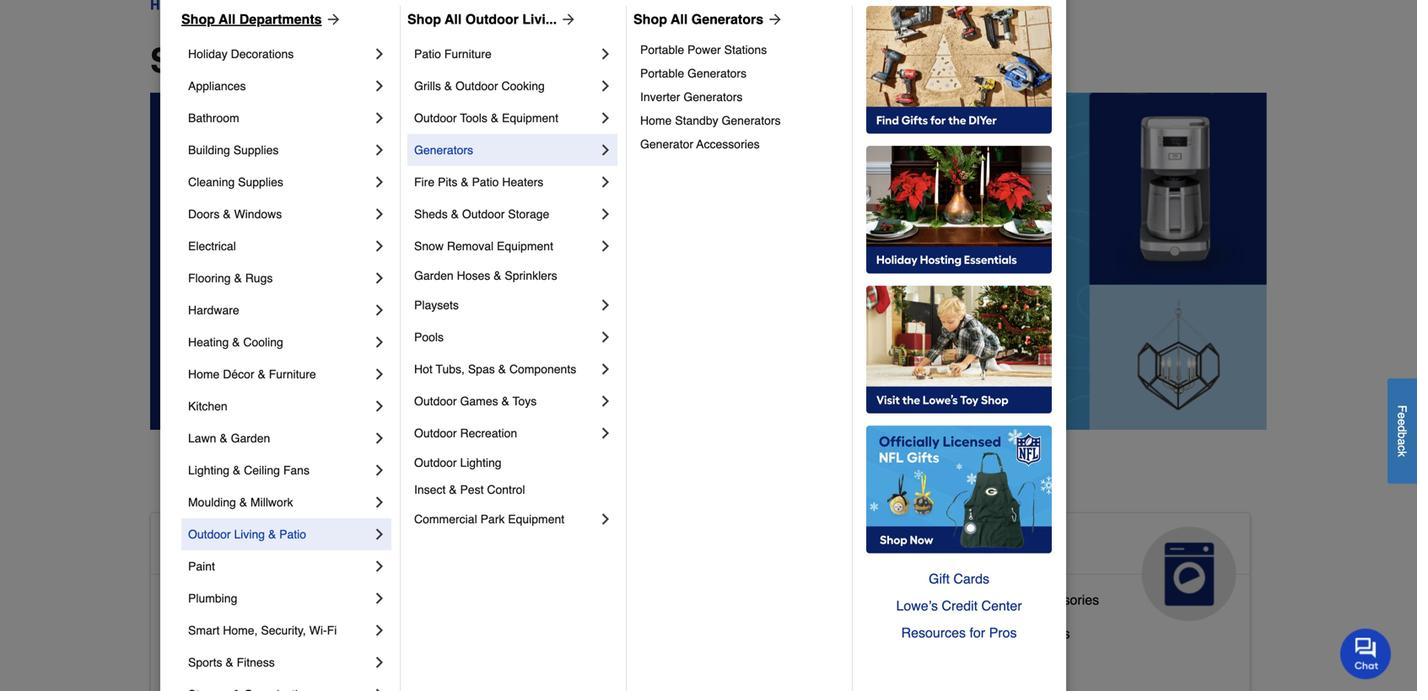 Task type: locate. For each thing, give the bounding box(es) containing it.
equipment up sprinklers at left top
[[497, 240, 553, 253]]

chevron right image for grills & outdoor cooking
[[597, 78, 614, 94]]

chevron right image for kitchen
[[371, 398, 388, 415]]

departments
[[239, 11, 322, 27], [295, 41, 501, 80]]

all up holiday decorations
[[219, 11, 236, 27]]

smart
[[188, 624, 220, 638]]

for
[[970, 625, 985, 641]]

& left rugs
[[234, 272, 242, 285]]

1 horizontal spatial shop
[[407, 11, 441, 27]]

chevron right image for outdoor living & patio
[[371, 526, 388, 543]]

shop for shop all generators
[[633, 11, 667, 27]]

& right animal
[[626, 534, 643, 561]]

patio up paint link
[[279, 528, 306, 542]]

accessible entry & home link
[[164, 656, 317, 690]]

accessible home
[[164, 534, 360, 561]]

departments for shop all departments
[[295, 41, 501, 80]]

bathroom up the smart home, security, wi-fi
[[233, 593, 291, 608]]

accessible up "sports"
[[164, 626, 229, 642]]

patio up the sheds & outdoor storage
[[472, 175, 499, 189]]

accessible for accessible bedroom
[[164, 626, 229, 642]]

supplies inside building supplies link
[[233, 143, 279, 157]]

hardware
[[188, 304, 239, 317]]

fans
[[283, 464, 310, 477]]

security,
[[261, 624, 306, 638]]

0 horizontal spatial shop
[[181, 11, 215, 27]]

0 horizontal spatial patio
[[279, 528, 306, 542]]

1 vertical spatial supplies
[[238, 175, 283, 189]]

furniture inside 'link'
[[269, 368, 316, 381]]

equipment inside "link"
[[508, 513, 564, 526]]

2 horizontal spatial shop
[[633, 11, 667, 27]]

appliances
[[188, 79, 246, 93], [916, 534, 1042, 561]]

supplies up houses,
[[600, 620, 652, 635]]

accessories inside generator accessories link
[[696, 137, 760, 151]]

livi...
[[522, 11, 557, 27]]

lowe's
[[896, 598, 938, 614]]

grills & outdoor cooking
[[414, 79, 545, 93]]

holiday decorations link
[[188, 38, 371, 70]]

home down moulding & millwork link at the left
[[294, 534, 360, 561]]

0 vertical spatial garden
[[414, 269, 454, 283]]

home inside the home décor & furniture 'link'
[[188, 368, 220, 381]]

chevron right image for generators
[[597, 142, 614, 159]]

home inside accessible home link
[[294, 534, 360, 561]]

0 vertical spatial furniture
[[444, 47, 492, 61]]

components
[[509, 363, 576, 376]]

furniture up grills & outdoor cooking
[[444, 47, 492, 61]]

outdoor tools & equipment link
[[414, 102, 597, 134]]

a
[[1396, 439, 1409, 446]]

1 portable from the top
[[640, 43, 684, 57]]

appliances link
[[188, 70, 371, 102], [903, 514, 1250, 622]]

arrow right image for shop all departments
[[322, 11, 342, 28]]

e up b
[[1396, 419, 1409, 426]]

accessible up smart
[[164, 593, 229, 608]]

outdoor up the outdoor lighting
[[414, 427, 457, 440]]

chevron right image for outdoor games & toys
[[597, 393, 614, 410]]

electrical link
[[188, 230, 371, 262]]

accessories down home standby generators link
[[696, 137, 760, 151]]

1 horizontal spatial patio
[[414, 47, 441, 61]]

4 accessible from the top
[[164, 660, 229, 676]]

appliance parts & accessories
[[916, 593, 1099, 608]]

1 vertical spatial patio
[[472, 175, 499, 189]]

lighting up moulding
[[188, 464, 229, 477]]

f e e d b a c k
[[1396, 406, 1409, 457]]

all up patio furniture
[[445, 11, 462, 27]]

0 vertical spatial departments
[[239, 11, 322, 27]]

generators up pits
[[414, 143, 473, 157]]

shop all departments
[[150, 41, 501, 80]]

portable up the inverter
[[640, 67, 684, 80]]

portable power stations link
[[640, 38, 840, 62]]

outdoor games & toys
[[414, 395, 537, 408]]

0 vertical spatial pet
[[649, 534, 686, 561]]

d
[[1396, 426, 1409, 432]]

chevron right image for electrical
[[371, 238, 388, 255]]

1 vertical spatial portable
[[640, 67, 684, 80]]

portable up portable generators
[[640, 43, 684, 57]]

2 shop from the left
[[407, 11, 441, 27]]

1 vertical spatial appliances link
[[903, 514, 1250, 622]]

2 vertical spatial furniture
[[669, 653, 723, 669]]

& right parts
[[1014, 593, 1023, 608]]

1 vertical spatial accessories
[[1027, 593, 1099, 608]]

portable
[[640, 43, 684, 57], [640, 67, 684, 80]]

sports & fitness link
[[188, 647, 371, 679]]

arrow right image up shop all departments
[[322, 11, 342, 28]]

chevron right image
[[371, 78, 388, 94], [371, 142, 388, 159], [597, 142, 614, 159], [597, 174, 614, 191], [371, 206, 388, 223], [371, 270, 388, 287], [597, 329, 614, 346], [371, 334, 388, 351], [597, 361, 614, 378], [371, 366, 388, 383], [371, 398, 388, 415], [597, 425, 614, 442], [371, 462, 388, 479], [371, 494, 388, 511], [597, 511, 614, 528], [371, 558, 388, 575], [371, 590, 388, 607], [371, 655, 388, 671], [371, 687, 388, 692]]

2 vertical spatial patio
[[279, 528, 306, 542]]

e up d
[[1396, 413, 1409, 419]]

chevron right image for outdoor tools & equipment
[[597, 110, 614, 127]]

pet beds, houses, & furniture
[[540, 653, 723, 669]]

supplies inside cleaning supplies link
[[238, 175, 283, 189]]

equipment down insect & pest control link
[[508, 513, 564, 526]]

shop all outdoor livi... link
[[407, 9, 577, 30]]

lighting up pest
[[460, 456, 501, 470]]

lighting & ceiling fans
[[188, 464, 310, 477]]

0 horizontal spatial appliances
[[188, 79, 246, 93]]

0 horizontal spatial pet
[[540, 653, 561, 669]]

home up kitchen
[[188, 368, 220, 381]]

bathroom inside "link"
[[188, 111, 239, 125]]

0 vertical spatial portable
[[640, 43, 684, 57]]

2 accessible from the top
[[164, 593, 229, 608]]

& right 'entry'
[[268, 660, 277, 676]]

paint link
[[188, 551, 371, 583]]

0 vertical spatial equipment
[[502, 111, 558, 125]]

livestock
[[540, 620, 597, 635]]

1 horizontal spatial pet
[[649, 534, 686, 561]]

chevron right image for outdoor recreation
[[597, 425, 614, 442]]

electrical
[[188, 240, 236, 253]]

wi-
[[309, 624, 327, 638]]

1 shop from the left
[[181, 11, 215, 27]]

0 vertical spatial appliances link
[[188, 70, 371, 102]]

patio up the grills
[[414, 47, 441, 61]]

lawn
[[188, 432, 216, 445]]

patio
[[414, 47, 441, 61], [472, 175, 499, 189], [279, 528, 306, 542]]

chevron right image for commercial park equipment
[[597, 511, 614, 528]]

garden up lighting & ceiling fans
[[231, 432, 270, 445]]

0 vertical spatial accessories
[[696, 137, 760, 151]]

arrow right image inside shop all departments link
[[322, 11, 342, 28]]

beverage & wine chillers
[[916, 626, 1070, 642]]

storage
[[508, 208, 549, 221]]

accessible down moulding
[[164, 534, 288, 561]]

1 vertical spatial equipment
[[497, 240, 553, 253]]

1 vertical spatial garden
[[231, 432, 270, 445]]

& right living
[[268, 528, 276, 542]]

2 portable from the top
[[640, 67, 684, 80]]

furniture up kitchen link
[[269, 368, 316, 381]]

equipment for removal
[[497, 240, 553, 253]]

arrow right image
[[322, 11, 342, 28], [763, 11, 784, 28]]

flooring & rugs link
[[188, 262, 371, 294]]

toys
[[513, 395, 537, 408]]

accessible
[[164, 534, 288, 561], [164, 593, 229, 608], [164, 626, 229, 642], [164, 660, 229, 676]]

home down security,
[[281, 660, 317, 676]]

sports
[[188, 656, 222, 670]]

appliances link up chillers
[[903, 514, 1250, 622]]

generators up portable power stations link
[[691, 11, 763, 27]]

0 horizontal spatial appliances link
[[188, 70, 371, 102]]

lighting & ceiling fans link
[[188, 455, 371, 487]]

chevron right image for flooring & rugs
[[371, 270, 388, 287]]

patio for outdoor living & patio
[[279, 528, 306, 542]]

0 horizontal spatial furniture
[[269, 368, 316, 381]]

accessories up chillers
[[1027, 593, 1099, 608]]

1 horizontal spatial furniture
[[444, 47, 492, 61]]

0 vertical spatial supplies
[[233, 143, 279, 157]]

0 vertical spatial patio
[[414, 47, 441, 61]]

center
[[981, 598, 1022, 614]]

chevron right image for building supplies
[[371, 142, 388, 159]]

1 vertical spatial furniture
[[269, 368, 316, 381]]

portable for portable power stations
[[640, 43, 684, 57]]

all
[[219, 11, 236, 27], [445, 11, 462, 27], [671, 11, 688, 27], [243, 41, 286, 80]]

chevron right image for patio furniture
[[597, 46, 614, 62]]

chevron right image
[[371, 46, 388, 62], [597, 46, 614, 62], [597, 78, 614, 94], [371, 110, 388, 127], [597, 110, 614, 127], [371, 174, 388, 191], [597, 206, 614, 223], [371, 238, 388, 255], [597, 238, 614, 255], [597, 297, 614, 314], [371, 302, 388, 319], [597, 393, 614, 410], [371, 430, 388, 447], [371, 526, 388, 543], [371, 623, 388, 639]]

accessible for accessible home
[[164, 534, 288, 561]]

arrow right image up stations
[[763, 11, 784, 28]]

furniture right houses,
[[669, 653, 723, 669]]

grills & outdoor cooking link
[[414, 70, 597, 102]]

shop up patio furniture
[[407, 11, 441, 27]]

0 vertical spatial bathroom
[[188, 111, 239, 125]]

home down the inverter
[[640, 114, 672, 127]]

playsets link
[[414, 289, 597, 321]]

2 vertical spatial supplies
[[600, 620, 652, 635]]

all for departments
[[219, 11, 236, 27]]

animal & pet care
[[540, 534, 686, 588]]

& right lawn
[[220, 432, 228, 445]]

supplies up the 'windows'
[[238, 175, 283, 189]]

livestock supplies
[[540, 620, 652, 635]]

appliances down holiday
[[188, 79, 246, 93]]

1 horizontal spatial accessories
[[1027, 593, 1099, 608]]

inverter generators link
[[640, 85, 840, 109]]

& right pits
[[461, 175, 469, 189]]

2 horizontal spatial patio
[[472, 175, 499, 189]]

& right doors
[[223, 208, 231, 221]]

home décor & furniture
[[188, 368, 316, 381]]

& right the grills
[[444, 79, 452, 93]]

chevron right image for sports & fitness
[[371, 655, 388, 671]]

generators down power
[[688, 67, 747, 80]]

& left toys
[[501, 395, 509, 408]]

shop up portable power stations
[[633, 11, 667, 27]]

fitness
[[237, 656, 275, 670]]

bathroom
[[188, 111, 239, 125], [233, 593, 291, 608]]

shop all generators link
[[633, 9, 784, 30]]

games
[[460, 395, 498, 408]]

& right décor
[[258, 368, 266, 381]]

shop up holiday
[[181, 11, 215, 27]]

shop all departments link
[[181, 9, 342, 30]]

supplies up cleaning supplies
[[233, 143, 279, 157]]

outdoor living & patio
[[188, 528, 306, 542]]

2 arrow right image from the left
[[763, 11, 784, 28]]

all up portable power stations
[[671, 11, 688, 27]]

wine
[[990, 626, 1021, 642]]

lawn & garden
[[188, 432, 270, 445]]

enjoy savings year-round. no matter what you're shopping for, find what you need at a great price. image
[[150, 93, 1267, 430]]

standby
[[675, 114, 718, 127]]

animal
[[540, 534, 619, 561]]

living
[[234, 528, 265, 542]]

accessible down smart
[[164, 660, 229, 676]]

shop for shop all outdoor livi...
[[407, 11, 441, 27]]

bathroom up building
[[188, 111, 239, 125]]

chillers
[[1025, 626, 1070, 642]]

insect
[[414, 483, 446, 497]]

visit the lowe's toy shop. image
[[866, 286, 1052, 414]]

0 horizontal spatial arrow right image
[[322, 11, 342, 28]]

hardware link
[[188, 294, 371, 326]]

3 accessible from the top
[[164, 626, 229, 642]]

commercial
[[414, 513, 477, 526]]

& left the cooling
[[232, 336, 240, 349]]

chevron right image for cleaning supplies
[[371, 174, 388, 191]]

& left pest
[[449, 483, 457, 497]]

appliances link down decorations
[[188, 70, 371, 102]]

2 vertical spatial equipment
[[508, 513, 564, 526]]

supplies inside livestock supplies link
[[600, 620, 652, 635]]

chevron right image for moulding & millwork
[[371, 494, 388, 511]]

insect & pest control
[[414, 483, 525, 497]]

holiday hosting essentials. image
[[866, 146, 1052, 274]]

resources for pros
[[901, 625, 1017, 641]]

chevron right image for snow removal equipment
[[597, 238, 614, 255]]

home
[[640, 114, 672, 127], [188, 368, 220, 381], [294, 534, 360, 561], [281, 660, 317, 676]]

snow
[[414, 240, 444, 253]]

1 vertical spatial appliances
[[916, 534, 1042, 561]]

garden hoses & sprinklers link
[[414, 262, 614, 289]]

&
[[444, 79, 452, 93], [491, 111, 499, 125], [461, 175, 469, 189], [223, 208, 231, 221], [451, 208, 459, 221], [494, 269, 501, 283], [234, 272, 242, 285], [232, 336, 240, 349], [498, 363, 506, 376], [258, 368, 266, 381], [501, 395, 509, 408], [220, 432, 228, 445], [233, 464, 241, 477], [449, 483, 457, 497], [239, 496, 247, 509], [268, 528, 276, 542], [626, 534, 643, 561], [1014, 593, 1023, 608], [978, 626, 987, 642], [656, 653, 665, 669], [226, 656, 233, 670], [268, 660, 277, 676]]

2 e from the top
[[1396, 419, 1409, 426]]

garden hoses & sprinklers
[[414, 269, 557, 283]]

1 accessible from the top
[[164, 534, 288, 561]]

playsets
[[414, 299, 459, 312]]

portable for portable generators
[[640, 67, 684, 80]]

décor
[[223, 368, 254, 381]]

find gifts for the diyer. image
[[866, 6, 1052, 134]]

portable generators
[[640, 67, 747, 80]]

equipment
[[502, 111, 558, 125], [497, 240, 553, 253], [508, 513, 564, 526]]

3 shop from the left
[[633, 11, 667, 27]]

appliances up cards
[[916, 534, 1042, 561]]

garden up "playsets"
[[414, 269, 454, 283]]

0 horizontal spatial accessories
[[696, 137, 760, 151]]

1 horizontal spatial arrow right image
[[763, 11, 784, 28]]

generators link
[[414, 134, 597, 166]]

animal & pet care image
[[766, 527, 861, 622]]

1 vertical spatial departments
[[295, 41, 501, 80]]

arrow right image inside shop all generators link
[[763, 11, 784, 28]]

outdoor down the grills
[[414, 111, 457, 125]]

& right houses,
[[656, 653, 665, 669]]

commercial park equipment link
[[414, 504, 597, 536]]

patio furniture
[[414, 47, 492, 61]]

chevron right image for plumbing
[[371, 590, 388, 607]]

accessible for accessible entry & home
[[164, 660, 229, 676]]

1 arrow right image from the left
[[322, 11, 342, 28]]

stations
[[724, 43, 767, 57]]

removal
[[447, 240, 494, 253]]

equipment down cooking
[[502, 111, 558, 125]]



Task type: vqa. For each thing, say whether or not it's contained in the screenshot.
Accessories to the top
yes



Task type: describe. For each thing, give the bounding box(es) containing it.
building
[[188, 143, 230, 157]]

accessible home link
[[151, 514, 498, 622]]

chevron right image for sheds & outdoor storage
[[597, 206, 614, 223]]

chevron right image for bathroom
[[371, 110, 388, 127]]

1 horizontal spatial garden
[[414, 269, 454, 283]]

accessible for accessible bathroom
[[164, 593, 229, 608]]

0 vertical spatial appliances
[[188, 79, 246, 93]]

departments for shop all departments
[[239, 11, 322, 27]]

f
[[1396, 406, 1409, 413]]

shop all departments
[[181, 11, 322, 27]]

holiday decorations
[[188, 47, 294, 61]]

gift
[[929, 571, 950, 587]]

officially licensed n f l gifts. shop now. image
[[866, 426, 1052, 554]]

entry
[[233, 660, 264, 676]]

arrow right image for shop all generators
[[763, 11, 784, 28]]

chevron right image for lawn & garden
[[371, 430, 388, 447]]

park
[[480, 513, 505, 526]]

chevron right image for fire pits & patio heaters
[[597, 174, 614, 191]]

1 horizontal spatial lighting
[[460, 456, 501, 470]]

& right 'spas'
[[498, 363, 506, 376]]

all down shop all departments link at the top of page
[[243, 41, 286, 80]]

cleaning
[[188, 175, 235, 189]]

chevron right image for smart home, security, wi-fi
[[371, 623, 388, 639]]

home standby generators
[[640, 114, 781, 127]]

kitchen
[[188, 400, 228, 413]]

gift cards
[[929, 571, 989, 587]]

arrow right image
[[557, 11, 577, 28]]

paint
[[188, 560, 215, 574]]

accessible bathroom
[[164, 593, 291, 608]]

chevron right image for doors & windows
[[371, 206, 388, 223]]

sheds
[[414, 208, 448, 221]]

control
[[487, 483, 525, 497]]

inverter
[[640, 90, 680, 104]]

generators up "home standby generators" in the top of the page
[[684, 90, 743, 104]]

pet inside the animal & pet care
[[649, 534, 686, 561]]

accessible home image
[[390, 527, 485, 622]]

chevron right image for heating & cooling
[[371, 334, 388, 351]]

outdoor down hot on the bottom of page
[[414, 395, 457, 408]]

& right tools
[[491, 111, 499, 125]]

equipment for park
[[508, 513, 564, 526]]

chevron right image for holiday decorations
[[371, 46, 388, 62]]

plumbing
[[188, 592, 237, 606]]

chevron right image for pools
[[597, 329, 614, 346]]

sports & fitness
[[188, 656, 275, 670]]

tools
[[460, 111, 487, 125]]

shop
[[150, 41, 234, 80]]

heating & cooling link
[[188, 326, 371, 358]]

moulding & millwork
[[188, 496, 293, 509]]

chevron right image for paint
[[371, 558, 388, 575]]

hoses
[[457, 269, 490, 283]]

shop for shop all departments
[[181, 11, 215, 27]]

commercial park equipment
[[414, 513, 564, 526]]

fi
[[327, 624, 337, 638]]

all for outdoor
[[445, 11, 462, 27]]

1 horizontal spatial appliances link
[[903, 514, 1250, 622]]

chevron right image for lighting & ceiling fans
[[371, 462, 388, 479]]

parts
[[979, 593, 1011, 608]]

& inside the animal & pet care
[[626, 534, 643, 561]]

ceiling
[[244, 464, 280, 477]]

& right the hoses at left
[[494, 269, 501, 283]]

inverter generators
[[640, 90, 743, 104]]

building supplies
[[188, 143, 279, 157]]

heating
[[188, 336, 229, 349]]

generator accessories
[[640, 137, 760, 151]]

windows
[[234, 208, 282, 221]]

accessible bedroom link
[[164, 622, 288, 656]]

power
[[688, 43, 721, 57]]

& left pros
[[978, 626, 987, 642]]

appliances image
[[1142, 527, 1236, 622]]

chevron right image for hot tubs, spas & components
[[597, 361, 614, 378]]

k
[[1396, 451, 1409, 457]]

1 vertical spatial bathroom
[[233, 593, 291, 608]]

cards
[[953, 571, 989, 587]]

flooring & rugs
[[188, 272, 273, 285]]

chevron right image for home décor & furniture
[[371, 366, 388, 383]]

1 e from the top
[[1396, 413, 1409, 419]]

generators down 'inverter generators' link at the top of page
[[722, 114, 781, 127]]

outdoor down moulding
[[188, 528, 231, 542]]

chevron right image for appliances
[[371, 78, 388, 94]]

outdoor tools & equipment
[[414, 111, 558, 125]]

outdoor recreation link
[[414, 418, 597, 450]]

accessories inside appliance parts & accessories link
[[1027, 593, 1099, 608]]

supplies for building supplies
[[233, 143, 279, 157]]

outdoor up snow removal equipment
[[462, 208, 505, 221]]

patio for fire pits & patio heaters
[[472, 175, 499, 189]]

recreation
[[460, 427, 517, 440]]

cooling
[[243, 336, 283, 349]]

outdoor recreation
[[414, 427, 517, 440]]

& down 'accessible bedroom' link
[[226, 656, 233, 670]]

beds,
[[564, 653, 599, 669]]

outdoor up tools
[[456, 79, 498, 93]]

& inside 'link'
[[258, 368, 266, 381]]

portable power stations
[[640, 43, 767, 57]]

& left ceiling
[[233, 464, 241, 477]]

2 horizontal spatial furniture
[[669, 653, 723, 669]]

pools
[[414, 331, 444, 344]]

cooking
[[501, 79, 545, 93]]

shop all outdoor livi...
[[407, 11, 557, 27]]

0 horizontal spatial lighting
[[188, 464, 229, 477]]

animal & pet care link
[[527, 514, 874, 622]]

tubs,
[[436, 363, 465, 376]]

outdoor up insect
[[414, 456, 457, 470]]

snow removal equipment link
[[414, 230, 597, 262]]

bedroom
[[233, 626, 288, 642]]

doors & windows link
[[188, 198, 371, 230]]

outdoor lighting
[[414, 456, 501, 470]]

smart home, security, wi-fi link
[[188, 615, 371, 647]]

portable generators link
[[640, 62, 840, 85]]

lowe's credit center
[[896, 598, 1022, 614]]

moulding & millwork link
[[188, 487, 371, 519]]

chevron right image for hardware
[[371, 302, 388, 319]]

lawn & garden link
[[188, 423, 371, 455]]

outdoor games & toys link
[[414, 385, 597, 418]]

chevron right image for playsets
[[597, 297, 614, 314]]

1 horizontal spatial appliances
[[916, 534, 1042, 561]]

livestock supplies link
[[540, 616, 652, 649]]

snow removal equipment
[[414, 240, 553, 253]]

pest
[[460, 483, 484, 497]]

spas
[[468, 363, 495, 376]]

accessible bedroom
[[164, 626, 288, 642]]

heating & cooling
[[188, 336, 283, 349]]

all for generators
[[671, 11, 688, 27]]

outdoor lighting link
[[414, 450, 614, 477]]

home inside home standby generators link
[[640, 114, 672, 127]]

bathroom link
[[188, 102, 371, 134]]

1 vertical spatial pet
[[540, 653, 561, 669]]

f e e d b a c k button
[[1388, 379, 1417, 484]]

outdoor up patio furniture link at the top left
[[465, 11, 519, 27]]

cleaning supplies link
[[188, 166, 371, 198]]

& right sheds
[[451, 208, 459, 221]]

supplies for livestock supplies
[[600, 620, 652, 635]]

home,
[[223, 624, 258, 638]]

doors & windows
[[188, 208, 282, 221]]

home inside accessible entry & home link
[[281, 660, 317, 676]]

b
[[1396, 432, 1409, 439]]

& left millwork
[[239, 496, 247, 509]]

generator
[[640, 137, 693, 151]]

smart home, security, wi-fi
[[188, 624, 337, 638]]

supplies for cleaning supplies
[[238, 175, 283, 189]]

resources
[[901, 625, 966, 641]]

0 horizontal spatial garden
[[231, 432, 270, 445]]

chat invite button image
[[1340, 629, 1392, 680]]



